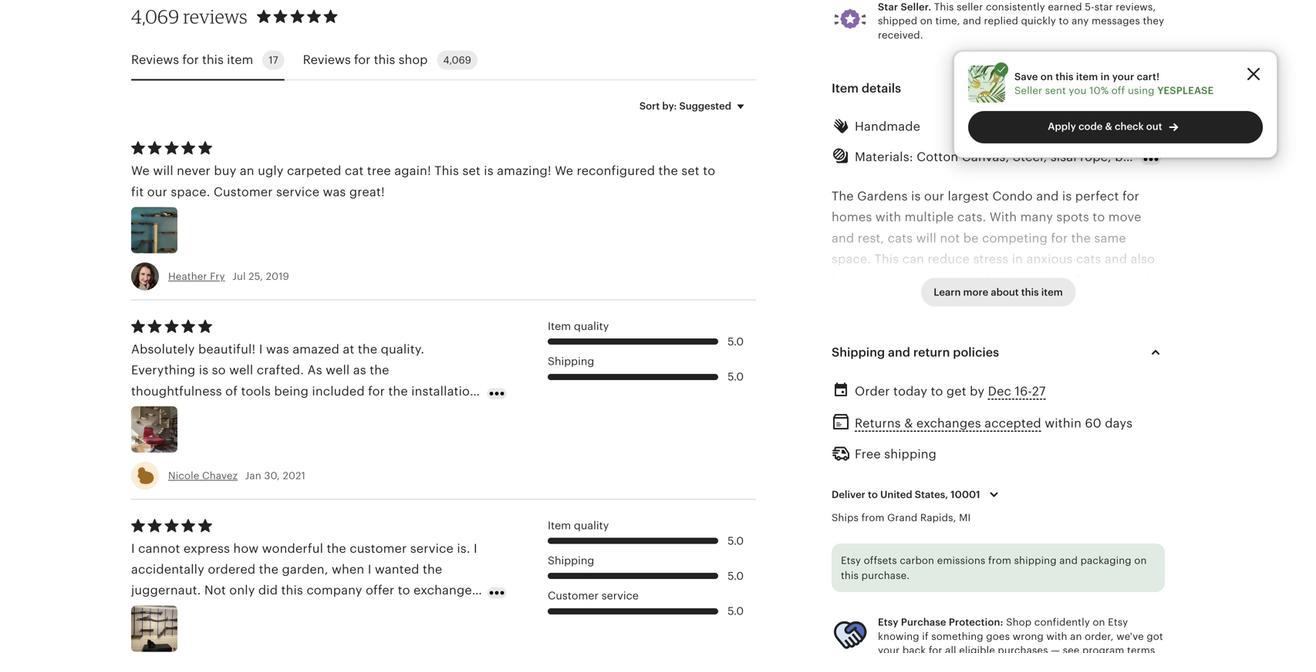 Task type: locate. For each thing, give the bounding box(es) containing it.
0 horizontal spatial included
[[312, 385, 365, 399]]

customer service
[[548, 591, 639, 603]]

all
[[250, 406, 266, 420]]

from right ships
[[862, 513, 885, 524]]

tools
[[241, 385, 271, 399]]

✅ fabric is pre-cut, hemmed, removable and washable ✅ hidden brackets give the furniture a floating look
[[832, 546, 1163, 581]]

1 horizontal spatial per
[[1109, 462, 1129, 476]]

2 lbs from the left
[[1088, 462, 1105, 476]]

in inside the gardens is our largest condo and is perfect for homes with multiple cats. with many spots to move and rest, cats will not be competing for the same space. this can reduce stress in anxious cats and also help to curb unwanted behavior such as fighting and territory marking. the included four planters can redirect cats into chewing cat-friendly plants instead of objects inside your home. the scratching pole is a central structure that will invoke your cat's natural scratching instincts and offers a quick route to climb to the highest level of the condo.
[[1013, 252, 1024, 266]]

shipped
[[879, 15, 918, 27]]

2 set from the left
[[682, 164, 700, 178]]

your up off
[[1113, 71, 1135, 82]]

4,069 for 4,069
[[443, 54, 472, 66]]

weight
[[848, 462, 890, 476]]

0 horizontal spatial can
[[903, 252, 925, 266]]

0 horizontal spatial from
[[862, 513, 885, 524]]

shipping up furniture
[[1015, 555, 1057, 567]]

this left shop on the top left of page
[[374, 53, 396, 67]]

1 horizontal spatial this
[[875, 252, 900, 266]]

fighting
[[1077, 273, 1124, 287]]

shipping
[[885, 448, 937, 462], [1015, 555, 1057, 567]]

carbon
[[900, 555, 935, 567]]

item inside learn more about this item dropdown button
[[1042, 287, 1064, 298]]

0 vertical spatial of
[[832, 336, 844, 350]]

an down confidently
[[1071, 631, 1083, 643]]

will down home.
[[963, 357, 984, 371]]

0 vertical spatial quality
[[574, 321, 609, 333]]

for up the move
[[1123, 189, 1140, 203]]

reviews
[[183, 5, 248, 28]]

amazing!
[[497, 164, 552, 178]]

0 vertical spatial the
[[832, 189, 854, 203]]

in up 10%
[[1101, 71, 1110, 82]]

1 vertical spatial will
[[917, 231, 937, 245]]

0 horizontal spatial of
[[226, 385, 238, 399]]

out
[[1147, 121, 1163, 132]]

0 horizontal spatial in
[[1013, 252, 1024, 266]]

2 horizontal spatial of
[[951, 399, 963, 413]]

etsy
[[841, 555, 862, 567], [879, 617, 899, 629], [1109, 617, 1129, 629]]

free
[[855, 448, 881, 462]]

customer inside we will never buy an ugly carpeted cat tree again! this set is amazing! we reconfigured the set to fit our space. customer service was great!
[[214, 185, 273, 199]]

etsy up we've on the right
[[1109, 617, 1129, 629]]

0 horizontal spatial the
[[832, 189, 854, 203]]

as down the at
[[353, 364, 367, 378]]

this up curb
[[875, 252, 900, 266]]

lbs
[[958, 462, 975, 476], [1088, 462, 1105, 476]]

1 horizontal spatial customer
[[548, 591, 599, 603]]

our up multiple
[[925, 189, 945, 203]]

on down seller.
[[921, 15, 933, 27]]

1 ✅ from the top
[[832, 441, 845, 455]]

with inside shop confidently on etsy knowing if something goes wrong with an order, we've got your back for all eligible purchases —
[[1047, 631, 1068, 643]]

will down multiple
[[917, 231, 937, 245]]

view details of this review photo by autumn coffey image
[[131, 606, 178, 653]]

1 vertical spatial service
[[602, 591, 639, 603]]

reviews for this item
[[131, 53, 253, 67]]

✅ left easy
[[832, 441, 845, 455]]

an right buy
[[240, 164, 255, 178]]

on inside etsy offsets carbon emissions from shipping and packaging on this purchase.
[[1135, 555, 1148, 567]]

1 horizontal spatial a
[[1058, 567, 1065, 581]]

0 vertical spatial shipping
[[885, 448, 937, 462]]

an inside we will never buy an ugly carpeted cat tree again! this set is amazing! we reconfigured the set to fit our space. customer service was great!
[[240, 164, 255, 178]]

2 ✅ from the top
[[832, 462, 845, 476]]

instead
[[1106, 315, 1150, 329]]

set left amazing!
[[463, 164, 481, 178]]

1 horizontal spatial we
[[555, 164, 574, 178]]

1 horizontal spatial of
[[832, 336, 844, 350]]

✅ left the hidden
[[832, 567, 845, 581]]

🐈🐈🐈
[[832, 609, 870, 623]]

space. inside we will never buy an ugly carpeted cat tree again! this set is amazing! we reconfigured the set to fit our space. customer service was great!
[[171, 185, 210, 199]]

1 vertical spatial in
[[1013, 252, 1024, 266]]

4,069 inside tab list
[[443, 54, 472, 66]]

7
[[1004, 483, 1011, 497]]

this right about
[[1022, 287, 1040, 298]]

5 ✅ from the top
[[832, 567, 845, 581]]

this inside save on this item in your cart! seller sent you 10% off using yesplease
[[1056, 71, 1074, 82]]

0 vertical spatial as
[[1060, 273, 1073, 287]]

quick
[[1029, 378, 1062, 392]]

1 5.0 from the top
[[728, 336, 744, 348]]

to inside "dropdown button"
[[868, 490, 878, 501]]

shipping for "view details of this review photo by nicole chavez"
[[548, 356, 595, 368]]

packaging
[[1081, 555, 1132, 567]]

your
[[1113, 71, 1135, 82], [935, 336, 962, 350], [1030, 357, 1057, 371], [879, 645, 900, 654]]

was inside absolutely beautiful! i was amazed at the quality. everything is so well crafted. as well as the thoughtfulness of tools being included for the installation. amazing! amazing! all the cats approve!
[[266, 343, 289, 357]]

was right i on the bottom of the page
[[266, 343, 289, 357]]

1 vertical spatial item quality
[[548, 520, 609, 532]]

0 vertical spatial included
[[967, 294, 1020, 308]]

as inside absolutely beautiful! i was amazed at the quality. everything is so well crafted. as well as the thoughtfulness of tools being included for the installation. amazing! amazing! all the cats approve!
[[353, 364, 367, 378]]

etsy up the hidden
[[841, 555, 862, 567]]

reviews for reviews for this item
[[131, 53, 179, 67]]

on up sent
[[1041, 71, 1054, 82]]

4,069 up reviews for this item
[[131, 5, 179, 28]]

item quality for view details of this review photo by autumn coffey on the left bottom of the page
[[548, 520, 609, 532]]

5-
[[1086, 1, 1095, 13]]

sort by: suggested
[[640, 100, 732, 112]]

your up quick on the bottom right of page
[[1030, 357, 1057, 371]]

will
[[153, 164, 174, 178], [917, 231, 937, 245], [963, 357, 984, 371]]

etsy for etsy offsets carbon emissions from shipping and packaging on this purchase.
[[841, 555, 862, 567]]

in down competing
[[1013, 252, 1024, 266]]

60
[[1086, 417, 1102, 431]]

bamboo,
[[1116, 150, 1169, 164]]

—
[[1052, 645, 1061, 654]]

emissions
[[938, 555, 986, 567]]

2 per from the left
[[1109, 462, 1129, 476]]

✅ up the center
[[832, 483, 845, 497]]

2 amazing! from the left
[[191, 406, 247, 420]]

1 horizontal spatial &
[[1106, 121, 1113, 132]]

set down sort by: suggested popup button
[[682, 164, 700, 178]]

to down suggested
[[703, 164, 716, 178]]

0 horizontal spatial with
[[876, 210, 902, 224]]

space. inside the gardens is our largest condo and is perfect for homes with multiple cats. with many spots to move and rest, cats will not be competing for the same space. this can reduce stress in anxious cats and also help to curb unwanted behavior such as fighting and territory marking. the included four planters can redirect cats into chewing cat-friendly plants instead of objects inside your home. the scratching pole is a central structure that will invoke your cat's natural scratching instincts and offers a quick route to climb to the highest level of the condo.
[[832, 252, 872, 266]]

0 horizontal spatial as
[[353, 364, 367, 378]]

eligible
[[960, 645, 996, 654]]

0 vertical spatial item
[[832, 81, 859, 95]]

2 quality from the top
[[574, 520, 609, 532]]

and inside this seller consistently earned 5-star reviews, shipped on time, and replied quickly to any messages they received.
[[964, 15, 982, 27]]

hammock;
[[1002, 462, 1065, 476]]

1 vertical spatial item
[[1077, 71, 1099, 82]]

per up 16″ in the bottom right of the page
[[1109, 462, 1129, 476]]

cats down being
[[292, 406, 317, 420]]

0 vertical spatial was
[[323, 185, 346, 199]]

within
[[1045, 417, 1082, 431]]

to down scratching
[[832, 399, 845, 413]]

same
[[1095, 231, 1127, 245]]

1 vertical spatial an
[[1071, 631, 1083, 643]]

1 per from the left
[[979, 462, 999, 476]]

5.0
[[728, 336, 744, 348], [728, 371, 744, 383], [728, 536, 744, 548], [728, 571, 744, 583], [728, 606, 744, 618]]

competing
[[983, 231, 1048, 245]]

0 vertical spatial in
[[1101, 71, 1110, 82]]

a down the removable
[[1058, 567, 1065, 581]]

gardens
[[858, 189, 908, 203]]

and
[[964, 15, 982, 27], [1037, 189, 1060, 203], [832, 231, 855, 245], [1105, 252, 1128, 266], [1128, 273, 1150, 287], [889, 346, 911, 360], [954, 378, 977, 392], [1080, 546, 1103, 560], [1060, 555, 1078, 567]]

4,069
[[131, 5, 179, 28], [443, 54, 472, 66]]

1 horizontal spatial set
[[682, 164, 700, 178]]

studs,
[[1014, 483, 1050, 497]]

into
[[912, 315, 935, 329]]

item up 'you'
[[1077, 71, 1099, 82]]

1 horizontal spatial service
[[602, 591, 639, 603]]

0 vertical spatial this
[[935, 1, 955, 13]]

navigate
[[894, 441, 946, 455]]

to
[[1060, 15, 1070, 27], [703, 164, 716, 178], [1093, 210, 1106, 224], [862, 273, 874, 287], [1101, 378, 1113, 392], [931, 385, 944, 399], [832, 399, 845, 413], [879, 441, 891, 455], [908, 483, 921, 497], [868, 490, 878, 501]]

this right again!
[[435, 164, 459, 178]]

item for for
[[227, 53, 253, 67]]

this inside this seller consistently earned 5-star reviews, shipped on time, and replied quickly to any messages they received.
[[935, 1, 955, 13]]

thoughtfulness
[[131, 385, 222, 399]]

1 horizontal spatial etsy
[[879, 617, 899, 629]]

yesplease
[[1158, 85, 1215, 97]]

was down cat
[[323, 185, 346, 199]]

1 horizontal spatial reviews
[[303, 53, 351, 67]]

amazed
[[293, 343, 340, 357]]

objects
[[848, 336, 892, 350]]

on-
[[1124, 483, 1144, 497]]

will left never
[[153, 164, 174, 178]]

2019
[[266, 271, 289, 283]]

0 vertical spatial a
[[1144, 336, 1151, 350]]

to down earned
[[1060, 15, 1070, 27]]

lbs right 62
[[958, 462, 975, 476]]

1 set from the left
[[463, 164, 481, 178]]

cats down marking.
[[883, 315, 908, 329]]

shipping and return policies
[[832, 346, 1000, 360]]

rapids,
[[921, 513, 957, 524]]

dec
[[989, 385, 1012, 399]]

1 vertical spatial item
[[548, 321, 571, 333]]

0 horizontal spatial space.
[[171, 185, 210, 199]]

0 horizontal spatial this
[[435, 164, 459, 178]]

well right "as"
[[326, 364, 350, 378]]

2 vertical spatial this
[[875, 252, 900, 266]]

1 vertical spatial shipping
[[1015, 555, 1057, 567]]

to right 'help'
[[862, 273, 874, 287]]

0 horizontal spatial lbs
[[958, 462, 975, 476]]

1 vertical spatial from
[[989, 555, 1012, 567]]

1 horizontal spatial with
[[1047, 631, 1068, 643]]

in
[[1101, 71, 1110, 82], [1013, 252, 1024, 266]]

✅ up the 'deliver'
[[832, 462, 845, 476]]

62
[[939, 462, 954, 476]]

0 horizontal spatial our
[[147, 185, 168, 199]]

1 horizontal spatial was
[[323, 185, 346, 199]]

behavior
[[972, 273, 1025, 287]]

to inside we will never buy an ugly carpeted cat tree again! this set is amazing! we reconfigured the set to fit our space. customer service was great!
[[703, 164, 716, 178]]

to left united
[[868, 490, 878, 501]]

& down highest
[[905, 417, 914, 431]]

cats inside absolutely beautiful! i was amazed at the quality. everything is so well crafted. as well as the thoughtfulness of tools being included for the installation. amazing! amazing! all the cats approve!
[[292, 406, 317, 420]]

the up "invoke"
[[1007, 336, 1029, 350]]

of inside absolutely beautiful! i was amazed at the quality. everything is so well crafted. as well as the thoughtfulness of tools being included for the installation. amazing! amazing! all the cats approve!
[[226, 385, 238, 399]]

star seller.
[[879, 1, 932, 13]]

1 vertical spatial with
[[1047, 631, 1068, 643]]

tab list containing reviews for this item
[[131, 41, 757, 81]]

anxious
[[1027, 252, 1073, 266]]

reviews down 4,069 reviews in the top of the page
[[131, 53, 179, 67]]

sort
[[640, 100, 660, 112]]

i
[[259, 343, 263, 357]]

marking.
[[885, 294, 938, 308]]

space. up 'help'
[[832, 252, 872, 266]]

0 horizontal spatial per
[[979, 462, 999, 476]]

1 horizontal spatial as
[[1060, 273, 1073, 287]]

this down reviews
[[202, 53, 224, 67]]

messages
[[1092, 15, 1141, 27]]

this up sent
[[1056, 71, 1074, 82]]

of left tools
[[226, 385, 238, 399]]

0 horizontal spatial etsy
[[841, 555, 862, 567]]

service inside we will never buy an ugly carpeted cat tree again! this set is amazing! we reconfigured the set to fit our space. customer service was great!
[[276, 185, 320, 199]]

4,069 right shop on the top left of page
[[443, 54, 472, 66]]

chavez
[[202, 470, 238, 482]]

amazing! left all
[[191, 406, 247, 420]]

1 item quality from the top
[[548, 321, 609, 333]]

0 vertical spatial with
[[876, 210, 902, 224]]

0 horizontal spatial customer
[[214, 185, 273, 199]]

for left all
[[929, 645, 943, 654]]

2 vertical spatial of
[[951, 399, 963, 413]]

0 horizontal spatial set
[[463, 164, 481, 178]]

0 vertical spatial space.
[[171, 185, 210, 199]]

etsy up "knowing"
[[879, 617, 899, 629]]

amazing! down thoughtfulness
[[131, 406, 187, 420]]

ugly
[[258, 164, 284, 178]]

per up along
[[979, 462, 999, 476]]

1 quality from the top
[[574, 321, 609, 333]]

your down "knowing"
[[879, 645, 900, 654]]

2 horizontal spatial this
[[935, 1, 955, 13]]

& right "code"
[[1106, 121, 1113, 132]]

our right the fit
[[147, 185, 168, 199]]

2 vertical spatial item
[[548, 520, 571, 532]]

to down the natural
[[1101, 378, 1113, 392]]

27
[[1033, 385, 1046, 399]]

for up approve!
[[368, 385, 385, 399]]

mi
[[960, 513, 971, 524]]

stress
[[974, 252, 1009, 266]]

got
[[1147, 631, 1164, 643]]

handmade
[[855, 120, 921, 134]]

space.
[[171, 185, 210, 199], [832, 252, 872, 266]]

1 vertical spatial &
[[905, 417, 914, 431]]

0 vertical spatial an
[[240, 164, 255, 178]]

returns
[[855, 417, 902, 431]]

scratching
[[832, 378, 896, 392]]

item inside save on this item in your cart! seller sent you 10% off using yesplease
[[1077, 71, 1099, 82]]

etsy inside shop confidently on etsy knowing if something goes wrong with an order, we've got your back for all eligible purchases —
[[1109, 617, 1129, 629]]

item details
[[832, 81, 902, 95]]

such
[[1028, 273, 1057, 287]]

4 ✅ from the top
[[832, 546, 845, 560]]

2 vertical spatial the
[[1007, 336, 1029, 350]]

shipping up tested: in the right of the page
[[885, 448, 937, 462]]

etsy inside etsy offsets carbon emissions from shipping and packaging on this purchase.
[[841, 555, 862, 567]]

0 horizontal spatial item
[[227, 53, 253, 67]]

2 horizontal spatial will
[[963, 357, 984, 371]]

1 vertical spatial the
[[941, 294, 963, 308]]

space. down never
[[171, 185, 210, 199]]

1 horizontal spatial an
[[1071, 631, 1083, 643]]

1 horizontal spatial lbs
[[1088, 462, 1105, 476]]

of up central
[[832, 336, 844, 350]]

0 horizontal spatial service
[[276, 185, 320, 199]]

the up "chewing"
[[941, 294, 963, 308]]

2 reviews from the left
[[303, 53, 351, 67]]

on inside this seller consistently earned 5-star reviews, shipped on time, and replied quickly to any messages they received.
[[921, 15, 933, 27]]

0 horizontal spatial a
[[1018, 378, 1025, 392]]

with up —
[[1047, 631, 1068, 643]]

1 reviews from the left
[[131, 53, 179, 67]]

4,069 reviews
[[131, 5, 248, 28]]

reviews right "17" at left
[[303, 53, 351, 67]]

back
[[903, 645, 927, 654]]

can down fighting
[[1103, 294, 1125, 308]]

this up time,
[[935, 1, 955, 13]]

on up the look
[[1135, 555, 1148, 567]]

this down fabric
[[841, 570, 859, 582]]

1 horizontal spatial will
[[917, 231, 937, 245]]

0 vertical spatial customer
[[214, 185, 273, 199]]

3 ✅ from the top
[[832, 483, 845, 497]]

2 vertical spatial a
[[1058, 567, 1065, 581]]

lbs right 85 at the bottom of page
[[1088, 462, 1105, 476]]

0 horizontal spatial well
[[229, 364, 253, 378]]

for inside absolutely beautiful! i was amazed at the quality. everything is so well crafted. as well as the thoughtfulness of tools being included for the installation. amazing! amazing! all the cats approve!
[[368, 385, 385, 399]]

1 horizontal spatial space.
[[832, 252, 872, 266]]

item up friendly
[[1042, 287, 1064, 298]]

0 horizontal spatial &
[[905, 417, 914, 431]]

star
[[879, 1, 899, 13]]

1 horizontal spatial item
[[1042, 287, 1064, 298]]

nicole chavez jan 30, 2021
[[168, 470, 306, 482]]

2 item quality from the top
[[548, 520, 609, 532]]

is left so
[[199, 364, 209, 378]]

this inside etsy offsets carbon emissions from shipping and packaging on this purchase.
[[841, 570, 859, 582]]

1 vertical spatial this
[[435, 164, 459, 178]]

1 horizontal spatial amazing!
[[191, 406, 247, 420]]

from inside etsy offsets carbon emissions from shipping and packaging on this purchase.
[[989, 555, 1012, 567]]

0 vertical spatial 4,069
[[131, 5, 179, 28]]

1 horizontal spatial shipping
[[1015, 555, 1057, 567]]

can up curb
[[903, 252, 925, 266]]

well right so
[[229, 364, 253, 378]]

tab list
[[131, 41, 757, 81]]

shop
[[399, 53, 428, 67]]

1 horizontal spatial 4,069
[[443, 54, 472, 66]]

is left amazing!
[[484, 164, 494, 178]]

a down instead
[[1144, 336, 1151, 350]]

1 lbs from the left
[[958, 462, 975, 476]]

1 horizontal spatial can
[[1103, 294, 1125, 308]]

beautiful!
[[198, 343, 256, 357]]

1 horizontal spatial from
[[989, 555, 1012, 567]]

quality
[[574, 321, 609, 333], [574, 520, 609, 532]]

item left "17" at left
[[227, 53, 253, 67]]

a left 27
[[1018, 378, 1025, 392]]

0 vertical spatial from
[[862, 513, 885, 524]]

cut,
[[926, 546, 950, 560]]

1 vertical spatial was
[[266, 343, 289, 357]]

1 vertical spatial space.
[[832, 252, 872, 266]]

wrong
[[1013, 631, 1044, 643]]

and inside ✅ fabric is pre-cut, hemmed, removable and washable ✅ hidden brackets give the furniture a floating look
[[1080, 546, 1103, 560]]

fabric
[[848, 546, 885, 560]]

to down perfect
[[1093, 210, 1106, 224]]

1 vertical spatial included
[[312, 385, 365, 399]]

✅ left fabric
[[832, 546, 845, 560]]

1 horizontal spatial in
[[1101, 71, 1110, 82]]

0 horizontal spatial amazing!
[[131, 406, 187, 420]]

check
[[1115, 121, 1145, 132]]

2 well from the left
[[326, 364, 350, 378]]

accepted
[[985, 417, 1042, 431]]

0 vertical spatial &
[[1106, 121, 1113, 132]]

we right amazing!
[[555, 164, 574, 178]]

your inside save on this item in your cart! seller sent you 10% off using yesplease
[[1113, 71, 1135, 82]]

as up planters
[[1060, 273, 1073, 287]]

is left pre- at the bottom right of the page
[[889, 546, 898, 560]]

from up furniture
[[989, 555, 1012, 567]]

carpeted
[[287, 164, 342, 178]]

of down get
[[951, 399, 963, 413]]

apply code & check out link
[[969, 111, 1264, 144]]

0 vertical spatial will
[[153, 164, 174, 178]]

1 horizontal spatial our
[[925, 189, 945, 203]]

structure
[[878, 357, 933, 371]]

3 5.0 from the top
[[728, 536, 744, 548]]

0 vertical spatial service
[[276, 185, 320, 199]]

1 horizontal spatial well
[[326, 364, 350, 378]]

1 vertical spatial can
[[1103, 294, 1125, 308]]

on up order,
[[1093, 617, 1106, 629]]

this inside dropdown button
[[1022, 287, 1040, 298]]

the up homes
[[832, 189, 854, 203]]

quality for view details of this review photo by autumn coffey on the left bottom of the page
[[574, 520, 609, 532]]



Task type: vqa. For each thing, say whether or not it's contained in the screenshot.
leftmost SUBMITTED
no



Task type: describe. For each thing, give the bounding box(es) containing it.
mounting
[[949, 441, 1008, 455]]

highest
[[871, 399, 916, 413]]

sort by: suggested button
[[628, 90, 762, 122]]

also
[[1131, 252, 1156, 266]]

and inside etsy offsets carbon emissions from shipping and packaging on this purchase.
[[1060, 555, 1078, 567]]

on inside shop confidently on etsy knowing if something goes wrong with an order, we've got your back for all eligible purchases —
[[1093, 617, 1106, 629]]

view details of this review photo by nicole chavez image
[[131, 407, 178, 453]]

1 vertical spatial customer
[[548, 591, 599, 603]]

the inside ✅ fabric is pre-cut, hemmed, removable and washable ✅ hidden brackets give the furniture a floating look
[[979, 567, 999, 581]]

2 horizontal spatial the
[[1007, 336, 1029, 350]]

is up spots
[[1063, 189, 1073, 203]]

instincts
[[900, 378, 951, 392]]

along
[[967, 483, 1000, 497]]

1 horizontal spatial the
[[941, 294, 963, 308]]

item for view details of this review photo by autumn coffey on the left bottom of the page
[[548, 520, 571, 532]]

your up that
[[935, 336, 962, 350]]

for up anxious
[[1052, 231, 1069, 245]]

cats right rest,
[[888, 231, 913, 245]]

item for on
[[1077, 71, 1099, 82]]

so
[[212, 364, 226, 378]]

quality for "view details of this review photo by nicole chavez"
[[574, 321, 609, 333]]

heather fry jul 25, 2019
[[168, 271, 289, 283]]

is right pole
[[1131, 336, 1140, 350]]

4,069 for 4,069 reviews
[[131, 5, 179, 28]]

approve!
[[321, 406, 374, 420]]

seller
[[957, 1, 984, 13]]

shipping inside etsy offsets carbon emissions from shipping and packaging on this purchase.
[[1015, 555, 1057, 567]]

move
[[1109, 210, 1142, 224]]

1 we from the left
[[131, 164, 150, 178]]

consistently
[[987, 1, 1046, 13]]

85
[[1069, 462, 1084, 476]]

apply code & check out
[[1049, 121, 1163, 132]]

jan
[[245, 470, 262, 482]]

everything
[[131, 364, 196, 378]]

an inside shop confidently on etsy knowing if something goes wrong with an order, we've got your back for all eligible purchases —
[[1071, 631, 1083, 643]]

the inside we will never buy an ugly carpeted cat tree again! this set is amazing! we reconfigured the set to fit our space. customer service was great!
[[659, 164, 678, 178]]

four
[[1023, 294, 1047, 308]]

on inside save on this item in your cart! seller sent you 10% off using yesplease
[[1041, 71, 1054, 82]]

included inside the gardens is our largest condo and is perfect for homes with multiple cats. with many spots to move and rest, cats will not be competing for the same space. this can reduce stress in anxious cats and also help to curb unwanted behavior such as fighting and territory marking. the included four planters can redirect cats into chewing cat-friendly plants instead of objects inside your home. the scratching pole is a central structure that will invoke your cat's natural scratching instincts and offers a quick route to climb to the highest level of the condo.
[[967, 294, 1020, 308]]

not
[[941, 231, 961, 245]]

scratching
[[1032, 336, 1098, 350]]

central
[[832, 357, 874, 371]]

this inside the gardens is our largest condo and is perfect for homes with multiple cats. with many spots to move and rest, cats will not be competing for the same space. this can reduce stress in anxious cats and also help to curb unwanted behavior such as fighting and territory marking. the included four planters can redirect cats into chewing cat-friendly plants instead of objects inside your home. the scratching pole is a central structure that will invoke your cat's natural scratching instincts and offers a quick route to climb to the highest level of the condo.
[[875, 252, 900, 266]]

as
[[308, 364, 322, 378]]

shipping inside dropdown button
[[832, 346, 886, 360]]

this for reviews for this shop
[[374, 53, 396, 67]]

in inside save on this item in your cart! seller sent you 10% off using yesplease
[[1101, 71, 1110, 82]]

suggested
[[680, 100, 732, 112]]

etsy for etsy purchase protection:
[[879, 617, 899, 629]]

a inside ✅ fabric is pre-cut, hemmed, removable and washable ✅ hidden brackets give the furniture a floating look
[[1058, 567, 1065, 581]]

learn
[[934, 287, 961, 298]]

exchanges
[[917, 417, 982, 431]]

to down tested: in the right of the page
[[908, 483, 921, 497]]

4 5.0 from the top
[[728, 571, 744, 583]]

replied
[[985, 15, 1019, 27]]

about
[[991, 287, 1019, 298]]

cotton
[[917, 150, 959, 164]]

plastic
[[1172, 150, 1212, 164]]

being
[[274, 385, 309, 399]]

item quality for "view details of this review photo by nicole chavez"
[[548, 321, 609, 333]]

reviews,
[[1116, 1, 1157, 13]]

1 amazing! from the left
[[131, 406, 187, 420]]

is inside ✅ fabric is pre-cut, hemmed, removable and washable ✅ hidden brackets give the furniture a floating look
[[889, 546, 898, 560]]

fit
[[131, 185, 144, 199]]

chewing
[[938, 315, 990, 329]]

returns & exchanges accepted button
[[855, 412, 1042, 435]]

by
[[970, 385, 985, 399]]

today
[[894, 385, 928, 399]]

redirect
[[832, 315, 880, 329]]

2 horizontal spatial a
[[1144, 336, 1151, 350]]

goes
[[987, 631, 1011, 643]]

view details of this review photo by heather fry image
[[131, 207, 178, 254]]

tree
[[367, 164, 391, 178]]

reviews for this shop
[[303, 53, 428, 67]]

for down 4,069 reviews in the top of the page
[[183, 53, 199, 67]]

order,
[[1085, 631, 1114, 643]]

shop
[[1007, 617, 1032, 629]]

canvas,
[[962, 150, 1010, 164]]

our inside the gardens is our largest condo and is perfect for homes with multiple cats. with many spots to move and rest, cats will not be competing for the same space. this can reduce stress in anxious cats and also help to curb unwanted behavior such as fighting and territory marking. the included four planters can redirect cats into chewing cat-friendly plants instead of objects inside your home. the scratching pole is a central structure that will invoke your cat's natural scratching instincts and offers a quick route to climb to the highest level of the condo.
[[925, 189, 945, 203]]

many
[[1021, 210, 1054, 224]]

30,
[[264, 470, 280, 482]]

to inside this seller consistently earned 5-star reviews, shipped on time, and replied quickly to any messages they received.
[[1060, 15, 1070, 27]]

item for "view details of this review photo by nicole chavez"
[[548, 321, 571, 333]]

for inside shop confidently on etsy knowing if something goes wrong with an order, we've got your back for all eligible purchases —
[[929, 645, 943, 654]]

included inside absolutely beautiful! i was amazed at the quality. everything is so well crafted. as well as the thoughtfulness of tools being included for the installation. amazing! amazing! all the cats approve!
[[312, 385, 365, 399]]

is up multiple
[[912, 189, 921, 203]]

for left shop on the top left of page
[[354, 53, 371, 67]]

this for reviews for this item
[[202, 53, 224, 67]]

knowing
[[879, 631, 920, 643]]

spaced
[[1054, 483, 1098, 497]]

confidently
[[1035, 617, 1091, 629]]

great!
[[350, 185, 385, 199]]

learn more about this item button
[[923, 279, 1075, 307]]

your inside shop confidently on etsy knowing if something goes wrong with an order, we've got your back for all eligible purchases —
[[879, 645, 900, 654]]

policies
[[954, 346, 1000, 360]]

1 vertical spatial a
[[1018, 378, 1025, 392]]

save on this item in your cart! seller sent you 10% off using yesplease
[[1015, 71, 1215, 97]]

is inside we will never buy an ugly carpeted cat tree again! this set is amazing! we reconfigured the set to fit our space. customer service was great!
[[484, 164, 494, 178]]

reviews for reviews for this shop
[[303, 53, 351, 67]]

this for save on this item in your cart! seller sent you 10% off using yesplease
[[1056, 71, 1074, 82]]

you
[[1070, 85, 1087, 97]]

2 5.0 from the top
[[728, 371, 744, 383]]

that
[[936, 357, 960, 371]]

item inside item details dropdown button
[[832, 81, 859, 95]]

0 horizontal spatial shipping
[[885, 448, 937, 462]]

friendly
[[1016, 315, 1063, 329]]

item details button
[[818, 70, 1180, 107]]

hidden
[[848, 567, 892, 581]]

pre-
[[902, 546, 926, 560]]

2 vertical spatial will
[[963, 357, 984, 371]]

with inside the gardens is our largest condo and is perfect for homes with multiple cats. with many spots to move and rest, cats will not be competing for the same space. this can reduce stress in anxious cats and also help to curb unwanted behavior such as fighting and territory marking. the included four planters can redirect cats into chewing cat-friendly plants instead of objects inside your home. the scratching pole is a central structure that will invoke your cat's natural scratching instincts and offers a quick route to climb to the highest level of the condo.
[[876, 210, 902, 224]]

1 well from the left
[[229, 364, 253, 378]]

cats up fighting
[[1077, 252, 1102, 266]]

earned
[[1049, 1, 1083, 13]]

5 5.0 from the top
[[728, 606, 744, 618]]

grand
[[888, 513, 918, 524]]

will inside we will never buy an ugly carpeted cat tree again! this set is amazing! we reconfigured the set to fit our space. customer service was great!
[[153, 164, 174, 178]]

to right easy
[[879, 441, 891, 455]]

to up the 'level'
[[931, 385, 944, 399]]

tested:
[[894, 462, 936, 476]]

look
[[1118, 567, 1144, 581]]

shelf
[[1132, 462, 1161, 476]]

and inside dropdown button
[[889, 346, 911, 360]]

mount
[[924, 483, 963, 497]]

2 we from the left
[[555, 164, 574, 178]]

0 vertical spatial can
[[903, 252, 925, 266]]

as inside the gardens is our largest condo and is perfect for homes with multiple cats. with many spots to move and rest, cats will not be competing for the same space. this can reduce stress in anxious cats and also help to curb unwanted behavior such as fighting and territory marking. the included four planters can redirect cats into chewing cat-friendly plants instead of objects inside your home. the scratching pole is a central structure that will invoke your cat's natural scratching instincts and offers a quick route to climb to the highest level of the condo.
[[1060, 273, 1073, 287]]

this inside we will never buy an ugly carpeted cat tree again! this set is amazing! we reconfigured the set to fit our space. customer service was great!
[[435, 164, 459, 178]]

shipping for view details of this review photo by autumn coffey on the left bottom of the page
[[548, 556, 595, 567]]

designed
[[848, 483, 905, 497]]

by:
[[663, 100, 677, 112]]

more
[[964, 287, 989, 298]]

was inside we will never buy an ugly carpeted cat tree again! this set is amazing! we reconfigured the set to fit our space. customer service was great!
[[323, 185, 346, 199]]

cat
[[345, 164, 364, 178]]

floating
[[1068, 567, 1115, 581]]

homes
[[832, 210, 873, 224]]

protection:
[[949, 617, 1004, 629]]

deliver to united states, 10001 button
[[821, 479, 1016, 512]]

absolutely
[[131, 343, 195, 357]]

planters
[[1051, 294, 1099, 308]]

furniture
[[1002, 567, 1054, 581]]

is inside absolutely beautiful! i was amazed at the quality. everything is so well crafted. as well as the thoughtfulness of tools being included for the installation. amazing! amazing! all the cats approve!
[[199, 364, 209, 378]]

our inside we will never buy an ugly carpeted cat tree again! this set is amazing! we reconfigured the set to fit our space. customer service was great!
[[147, 185, 168, 199]]

offsets
[[864, 555, 898, 567]]

we will never buy an ugly carpeted cat tree again! this set is amazing! we reconfigured the set to fit our space. customer service was great!
[[131, 164, 716, 199]]

invoke
[[987, 357, 1026, 371]]



